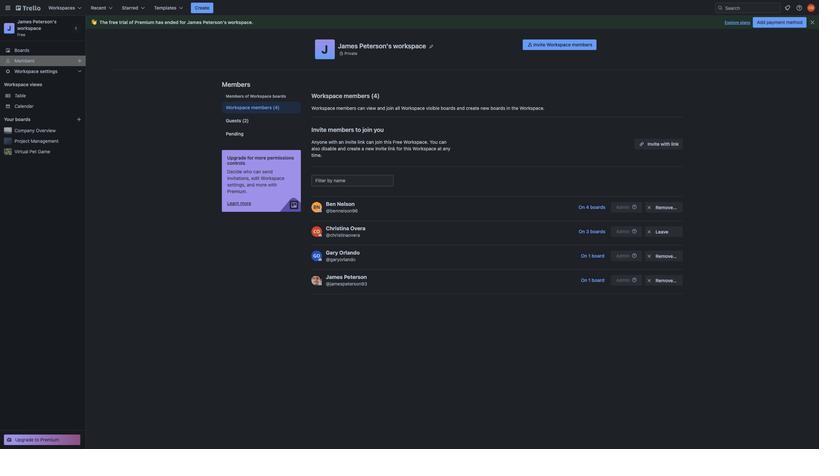 Task type: vqa. For each thing, say whether or not it's contained in the screenshot.
This member is an admin of this Workspace. image related to Christina Overa
yes



Task type: describe. For each thing, give the bounding box(es) containing it.
admin button for nelson
[[611, 202, 642, 213]]

boards left in on the top of page
[[491, 105, 505, 111]]

and inside anyone with an invite link can join this free workspace. you can also disable and create a new invite link for this workspace at any time.
[[338, 146, 346, 151]]

remove… link for gary orlando
[[645, 251, 683, 261]]

guests
[[226, 118, 241, 123]]

free inside anyone with an invite link can join this free workspace. you can also disable and create a new invite link for this workspace at any time.
[[393, 139, 402, 145]]

invite with link button
[[634, 139, 683, 149]]

templates button
[[150, 3, 187, 13]]

payment
[[767, 19, 785, 25]]

1 horizontal spatial invite
[[375, 146, 387, 151]]

workspace inside button
[[546, 42, 571, 47]]

workspaces
[[48, 5, 75, 11]]

james peterson @jamespeterson93
[[326, 274, 367, 287]]

starred
[[122, 5, 138, 11]]

private
[[344, 51, 357, 56]]

1 horizontal spatial to
[[355, 126, 361, 133]]

on 4 boards
[[579, 204, 605, 210]]

free inside james peterson's workspace free
[[17, 32, 25, 37]]

and right view
[[377, 105, 385, 111]]

view
[[366, 105, 376, 111]]

invite for invite members to join you
[[311, 126, 327, 133]]

this member is an admin of this workspace. image for christina overa
[[319, 234, 322, 237]]

1 vertical spatial members
[[222, 81, 250, 88]]

admin for peterson
[[616, 278, 629, 283]]

0 horizontal spatial workspace members
[[226, 105, 272, 110]]

virtual pet game
[[14, 149, 50, 154]]

calendar link
[[14, 103, 82, 110]]

ben
[[326, 201, 336, 207]]

workspace for james peterson's workspace
[[393, 42, 426, 50]]

admin button for peterson
[[611, 275, 642, 286]]

project management
[[14, 138, 59, 144]]

upgrade for more permissions controls decide who can send invitations, edit workspace settings, and more with premium.
[[227, 155, 294, 194]]

workspace for james peterson's workspace free
[[17, 25, 41, 31]]

the
[[511, 105, 518, 111]]

add board image
[[76, 117, 82, 122]]

james for james peterson's workspace free
[[17, 19, 32, 24]]

can up at
[[439, 139, 446, 145]]

on 3 boards
[[579, 229, 605, 234]]

remove… for orlando
[[656, 253, 677, 259]]

2 horizontal spatial join
[[386, 105, 394, 111]]

overa
[[350, 225, 365, 231]]

this member is an admin of this workspace. image for james peterson
[[319, 283, 322, 286]]

premium inside the upgrade to premium link
[[40, 437, 59, 443]]

members of workspace boards
[[226, 94, 286, 99]]

peterson's for james peterson's workspace
[[359, 42, 392, 50]]

boards link
[[0, 45, 86, 56]]

pet
[[29, 149, 37, 154]]

4 for (
[[373, 93, 377, 99]]

members link
[[0, 56, 86, 66]]

on for peterson
[[581, 278, 587, 283]]

sm image
[[646, 229, 652, 235]]

join inside anyone with an invite link can join this free workspace. you can also disable and create a new invite link for this workspace at any time.
[[375, 139, 383, 145]]

learn more button
[[227, 200, 251, 207]]

@bennelson96
[[326, 208, 358, 214]]

boards right visible
[[441, 105, 455, 111]]

company
[[14, 128, 35, 133]]

workspace navigation collapse icon image
[[72, 24, 81, 33]]

0 notifications image
[[783, 4, 791, 12]]

starred button
[[118, 3, 149, 13]]

(2)
[[242, 118, 249, 123]]

can down you
[[366, 139, 374, 145]]

an
[[339, 139, 344, 145]]

premium.
[[227, 189, 247, 194]]

banner containing 👋
[[86, 16, 819, 29]]

settings,
[[227, 182, 246, 188]]

your boards
[[4, 117, 31, 122]]

peterson
[[344, 274, 367, 280]]

has
[[156, 19, 163, 25]]

0 horizontal spatial for
[[180, 19, 186, 25]]

explore plans
[[725, 20, 750, 25]]

visible
[[426, 105, 439, 111]]

upgrade to premium link
[[4, 435, 80, 445]]

christina
[[326, 225, 349, 231]]

james for james peterson's workspace
[[338, 42, 358, 50]]

with for anyone
[[329, 139, 337, 145]]

calendar
[[14, 103, 34, 109]]

with inside upgrade for more permissions controls decide who can send invitations, edit workspace settings, and more with premium.
[[268, 182, 277, 188]]

1 vertical spatial to
[[35, 437, 39, 443]]

templates
[[154, 5, 176, 11]]

Filter by name text field
[[311, 175, 394, 187]]

add payment method
[[757, 19, 803, 25]]

admin for overa
[[616, 229, 629, 234]]

the
[[99, 19, 108, 25]]

upgrade for upgrade for more permissions controls decide who can send invitations, edit workspace settings, and more with premium.
[[227, 155, 246, 161]]

1 vertical spatial this
[[404, 146, 411, 151]]

edit
[[251, 175, 259, 181]]

members inside button
[[572, 42, 592, 47]]

remove… link for james peterson
[[645, 275, 683, 286]]

@jamespeterson93
[[326, 281, 367, 287]]

you
[[430, 139, 438, 145]]

search image
[[718, 5, 723, 11]]

workspace settings button
[[0, 66, 86, 77]]

upgrade for upgrade to premium
[[15, 437, 34, 443]]

1 for gary orlando
[[588, 253, 591, 259]]

0 vertical spatial workspace
[[228, 19, 252, 25]]

1 vertical spatial more
[[256, 182, 267, 188]]

decide
[[227, 169, 242, 174]]

back to home image
[[16, 3, 40, 13]]

you
[[374, 126, 384, 133]]

management
[[31, 138, 59, 144]]

views
[[30, 82, 42, 87]]

1 horizontal spatial create
[[466, 105, 479, 111]]

👋 the free trial of premium has ended for james peterson's workspace .
[[91, 19, 253, 25]]

wave image
[[91, 19, 97, 25]]

create
[[195, 5, 209, 11]]

2 vertical spatial members
[[226, 94, 244, 99]]

all
[[395, 105, 400, 111]]

invite workspace members
[[533, 42, 592, 47]]

at
[[437, 146, 442, 151]]

4 for on
[[586, 204, 589, 210]]

learn more
[[227, 200, 251, 206]]

workspace. inside anyone with an invite link can join this free workspace. you can also disable and create a new invite link for this workspace at any time.
[[403, 139, 428, 145]]

company overview link
[[14, 127, 82, 134]]

anyone with an invite link can join this free workspace. you can also disable and create a new invite link for this workspace at any time.
[[311, 139, 450, 158]]

learn
[[227, 200, 239, 206]]

on 1 board for gary orlando
[[581, 253, 604, 259]]

boards
[[14, 47, 29, 53]]

for inside anyone with an invite link can join this free workspace. you can also disable and create a new invite link for this workspace at any time.
[[396, 146, 402, 151]]

james peterson's workspace link
[[17, 19, 58, 31]]

sm image for james peterson
[[646, 278, 652, 284]]

free
[[109, 19, 118, 25]]

0 vertical spatial new
[[481, 105, 489, 111]]

christina overa (christinaovera) image
[[807, 4, 815, 12]]

on 1 board link for peterson
[[577, 275, 608, 286]]

a
[[362, 146, 364, 151]]

pending
[[226, 131, 244, 137]]

virtual
[[14, 149, 28, 154]]

anyone
[[311, 139, 327, 145]]

admin button for overa
[[611, 226, 642, 237]]

3
[[586, 229, 589, 234]]

project
[[14, 138, 30, 144]]

project management link
[[14, 138, 82, 145]]

j for j button on the top of the page
[[321, 42, 328, 56]]

workspaces button
[[44, 3, 86, 13]]

on 1 board link for orlando
[[577, 251, 608, 261]]

for inside upgrade for more permissions controls decide who can send invitations, edit workspace settings, and more with premium.
[[247, 155, 254, 161]]

overview
[[36, 128, 56, 133]]

peterson's for james peterson's workspace free
[[33, 19, 57, 24]]

admin for nelson
[[616, 204, 629, 210]]

game
[[38, 149, 50, 154]]

boards right 3
[[590, 229, 605, 234]]

0 horizontal spatial join
[[362, 126, 372, 133]]

on for orlando
[[581, 253, 587, 259]]

workspace inside upgrade for more permissions controls decide who can send invitations, edit workspace settings, and more with premium.
[[261, 175, 284, 181]]



Task type: locate. For each thing, give the bounding box(es) containing it.
0 horizontal spatial workspace.
[[403, 139, 428, 145]]

Search field
[[723, 3, 780, 13]]

2 remove… link from the top
[[645, 251, 683, 261]]

more
[[255, 155, 266, 161], [256, 182, 267, 188], [240, 200, 251, 206]]

0 horizontal spatial premium
[[40, 437, 59, 443]]

1 this member is an admin of this workspace. image from the top
[[319, 210, 322, 213]]

1 horizontal spatial workspace
[[228, 19, 252, 25]]

2 vertical spatial for
[[247, 155, 254, 161]]

4
[[373, 93, 377, 99], [586, 204, 589, 210]]

2 admin button from the top
[[611, 226, 642, 237]]

link inside invite with link button
[[671, 141, 679, 147]]

board for peterson
[[592, 278, 604, 283]]

0 vertical spatial on 1 board
[[581, 253, 604, 259]]

1 admin from the top
[[616, 204, 629, 210]]

join left you
[[362, 126, 372, 133]]

0 horizontal spatial j
[[7, 24, 11, 32]]

banner
[[86, 16, 819, 29]]

workspace members can view and join all workspace visible boards and create new boards in the workspace.
[[311, 105, 545, 111]]

1 horizontal spatial j
[[321, 42, 328, 56]]

1 horizontal spatial workspace members
[[311, 93, 370, 99]]

gary
[[326, 250, 338, 256]]

1 vertical spatial premium
[[40, 437, 59, 443]]

0 vertical spatial join
[[386, 105, 394, 111]]

j
[[7, 24, 11, 32], [321, 42, 328, 56]]

workspace inside anyone with an invite link can join this free workspace. you can also disable and create a new invite link for this workspace at any time.
[[413, 146, 436, 151]]

workspace
[[546, 42, 571, 47], [14, 68, 39, 74], [4, 82, 28, 87], [311, 93, 342, 99], [250, 94, 271, 99], [226, 105, 250, 110], [311, 105, 335, 111], [401, 105, 425, 111], [413, 146, 436, 151], [261, 175, 284, 181]]

1 admin button from the top
[[611, 202, 642, 213]]

2 1 from the top
[[588, 278, 591, 283]]

workspace inside james peterson's workspace free
[[17, 25, 41, 31]]

this member is an admin of this workspace. image
[[319, 234, 322, 237], [319, 258, 322, 261]]

your
[[4, 117, 14, 122]]

recent button
[[87, 3, 117, 13]]

2 vertical spatial remove… link
[[645, 275, 683, 286]]

1 vertical spatial this member is an admin of this workspace. image
[[319, 258, 322, 261]]

invite for invite workspace members
[[533, 42, 545, 47]]

on 4 boards link
[[576, 202, 608, 213]]

1 horizontal spatial workspace.
[[520, 105, 545, 111]]

more inside learn more button
[[240, 200, 251, 206]]

join down you
[[375, 139, 383, 145]]

workspace members down members of workspace boards
[[226, 105, 272, 110]]

can inside upgrade for more permissions controls decide who can send invitations, edit workspace settings, and more with premium.
[[253, 169, 261, 174]]

join left all on the left of page
[[386, 105, 394, 111]]

1 horizontal spatial join
[[375, 139, 383, 145]]

0 horizontal spatial 4
[[373, 93, 377, 99]]

add payment method button
[[753, 17, 807, 28]]

0 horizontal spatial peterson's
[[33, 19, 57, 24]]

1 on 1 board link from the top
[[577, 251, 608, 261]]

1 vertical spatial 1
[[588, 278, 591, 283]]

with for invite
[[661, 141, 670, 147]]

2 horizontal spatial link
[[671, 141, 679, 147]]

remove…
[[656, 205, 677, 210], [656, 253, 677, 259], [656, 278, 677, 283]]

1 horizontal spatial with
[[329, 139, 337, 145]]

plans
[[740, 20, 750, 25]]

(4)
[[273, 105, 279, 110]]

1 horizontal spatial of
[[245, 94, 249, 99]]

and
[[377, 105, 385, 111], [457, 105, 465, 111], [338, 146, 346, 151], [247, 182, 255, 188]]

and down edit
[[247, 182, 255, 188]]

members up guests
[[226, 94, 244, 99]]

2 horizontal spatial peterson's
[[359, 42, 392, 50]]

join
[[386, 105, 394, 111], [362, 126, 372, 133], [375, 139, 383, 145]]

on for overa
[[579, 229, 585, 234]]

sm image for ben nelson
[[646, 204, 652, 211]]

this member is an admin of this workspace. image left '@jamespeterson93'
[[319, 283, 322, 286]]

0 vertical spatial invite
[[533, 42, 545, 47]]

1 horizontal spatial new
[[481, 105, 489, 111]]

members up members of workspace boards
[[222, 81, 250, 88]]

james down 'back to home' image on the left top of page
[[17, 19, 32, 24]]

0 horizontal spatial new
[[365, 146, 374, 151]]

on 3 boards link
[[576, 226, 608, 237]]

1 vertical spatial join
[[362, 126, 372, 133]]

3 remove… from the top
[[656, 278, 677, 283]]

0 horizontal spatial link
[[358, 139, 365, 145]]

james peterson's workspace free
[[17, 19, 58, 37]]

0 horizontal spatial invite
[[345, 139, 356, 145]]

and down 'an'
[[338, 146, 346, 151]]

with inside button
[[661, 141, 670, 147]]

1 vertical spatial for
[[396, 146, 402, 151]]

invite right 'an'
[[345, 139, 356, 145]]

1 vertical spatial remove…
[[656, 253, 677, 259]]

sm image
[[527, 41, 533, 48], [646, 204, 652, 211], [646, 253, 652, 260], [646, 278, 652, 284]]

james inside james peterson's workspace free
[[17, 19, 32, 24]]

invite
[[533, 42, 545, 47], [311, 126, 327, 133], [648, 141, 660, 147]]

0 vertical spatial premium
[[135, 19, 154, 25]]

peterson's inside james peterson's workspace free
[[33, 19, 57, 24]]

add
[[757, 19, 765, 25]]

1 remove… from the top
[[656, 205, 677, 210]]

0 vertical spatial members
[[14, 58, 34, 64]]

0 horizontal spatial to
[[35, 437, 39, 443]]

workspace members left (
[[311, 93, 370, 99]]

upgrade to premium
[[15, 437, 59, 443]]

virtual pet game link
[[14, 148, 82, 155]]

orlando
[[339, 250, 360, 256]]

settings
[[40, 68, 58, 74]]

boards
[[273, 94, 286, 99], [441, 105, 455, 111], [491, 105, 505, 111], [15, 117, 31, 122], [590, 204, 605, 210], [590, 229, 605, 234]]

0 vertical spatial for
[[180, 19, 186, 25]]

1 vertical spatial create
[[347, 146, 360, 151]]

primary element
[[0, 0, 819, 16]]

on
[[579, 204, 585, 210], [579, 229, 585, 234], [581, 253, 587, 259], [581, 278, 587, 283]]

james up private
[[338, 42, 358, 50]]

1 horizontal spatial this
[[404, 146, 411, 151]]

this member is an admin of this workspace. image for gary orlando
[[319, 258, 322, 261]]

4 up 3
[[586, 204, 589, 210]]

members
[[572, 42, 592, 47], [344, 93, 370, 99], [251, 105, 272, 110], [336, 105, 356, 111], [328, 126, 354, 133]]

your boards with 3 items element
[[4, 116, 66, 123]]

workspace inside popup button
[[14, 68, 39, 74]]

0 vertical spatial workspace members
[[311, 93, 370, 99]]

free
[[17, 32, 25, 37], [393, 139, 402, 145]]

james peterson's workspace
[[338, 42, 426, 50]]

explore
[[725, 20, 739, 25]]

4 inside on 4 boards link
[[586, 204, 589, 210]]

invite members to join you
[[311, 126, 384, 133]]

1 horizontal spatial peterson's
[[203, 19, 227, 25]]

2 on 1 board from the top
[[581, 278, 604, 283]]

permissions
[[267, 155, 294, 161]]

this member is an admin of this workspace. image left @bennelson96
[[319, 210, 322, 213]]

this member is an admin of this workspace. image
[[319, 210, 322, 213], [319, 283, 322, 286]]

of inside banner
[[129, 19, 133, 25]]

explore plans button
[[725, 19, 750, 27]]

2 vertical spatial more
[[240, 200, 251, 206]]

2 this member is an admin of this workspace. image from the top
[[319, 283, 322, 286]]

peterson's
[[33, 19, 57, 24], [203, 19, 227, 25], [359, 42, 392, 50]]

1 vertical spatial workspace
[[17, 25, 41, 31]]

2 horizontal spatial with
[[661, 141, 670, 147]]

time.
[[311, 152, 322, 158]]

2 on 1 board link from the top
[[577, 275, 608, 286]]

1 for james peterson
[[588, 278, 591, 283]]

board
[[592, 253, 604, 259], [592, 278, 604, 283]]

james inside james peterson @jamespeterson93
[[326, 274, 343, 280]]

1 this member is an admin of this workspace. image from the top
[[319, 234, 322, 237]]

j left james peterson's workspace free
[[7, 24, 11, 32]]

table link
[[14, 93, 82, 99]]

invite inside button
[[533, 42, 545, 47]]

ben nelson @bennelson96
[[326, 201, 358, 214]]

0 horizontal spatial with
[[268, 182, 277, 188]]

nelson
[[337, 201, 355, 207]]

upgrade inside upgrade for more permissions controls decide who can send invitations, edit workspace settings, and more with premium.
[[227, 155, 246, 161]]

trial
[[119, 19, 128, 25]]

christina overa @christinaovera
[[326, 225, 365, 238]]

( 4 )
[[371, 93, 380, 99]]

new right a on the top of page
[[365, 146, 374, 151]]

.
[[252, 19, 253, 25]]

and right visible
[[457, 105, 465, 111]]

boards up company
[[15, 117, 31, 122]]

sm image for gary orlando
[[646, 253, 652, 260]]

1 board from the top
[[592, 253, 604, 259]]

2 vertical spatial remove…
[[656, 278, 677, 283]]

workspace. left the you
[[403, 139, 428, 145]]

@garyorlando
[[326, 257, 356, 262]]

more up the send
[[255, 155, 266, 161]]

2 horizontal spatial for
[[396, 146, 402, 151]]

open information menu image
[[796, 5, 803, 11]]

3 admin button from the top
[[611, 251, 642, 261]]

gary orlando @garyorlando
[[326, 250, 360, 262]]

0 vertical spatial invite
[[345, 139, 356, 145]]

with
[[329, 139, 337, 145], [661, 141, 670, 147], [268, 182, 277, 188]]

peterson's inside banner
[[203, 19, 227, 25]]

on 1 board
[[581, 253, 604, 259], [581, 278, 604, 283]]

remove… for nelson
[[656, 205, 677, 210]]

in
[[507, 105, 510, 111]]

sm image inside invite workspace members button
[[527, 41, 533, 48]]

0 horizontal spatial free
[[17, 32, 25, 37]]

invite right a on the top of page
[[375, 146, 387, 151]]

2 this member is an admin of this workspace. image from the top
[[319, 258, 322, 261]]

0 vertical spatial board
[[592, 253, 604, 259]]

j link
[[4, 23, 14, 34]]

remove… link for ben nelson
[[645, 202, 683, 213]]

(
[[371, 93, 373, 99]]

4 admin button from the top
[[611, 275, 642, 286]]

1 1 from the top
[[588, 253, 591, 259]]

remove… link
[[645, 202, 683, 213], [645, 251, 683, 261], [645, 275, 683, 286]]

link
[[358, 139, 365, 145], [671, 141, 679, 147], [388, 146, 395, 151]]

0 vertical spatial this
[[384, 139, 392, 145]]

1 horizontal spatial link
[[388, 146, 395, 151]]

can left view
[[357, 105, 365, 111]]

0 horizontal spatial this
[[384, 139, 392, 145]]

2 horizontal spatial workspace
[[393, 42, 426, 50]]

this member is an admin of this workspace. image left @christinaovera
[[319, 234, 322, 237]]

workspace. right the the
[[520, 105, 545, 111]]

0 vertical spatial this member is an admin of this workspace. image
[[319, 234, 322, 237]]

admin button
[[611, 202, 642, 213], [611, 226, 642, 237], [611, 251, 642, 261], [611, 275, 642, 286]]

1 vertical spatial workspace.
[[403, 139, 428, 145]]

2 board from the top
[[592, 278, 604, 283]]

0 vertical spatial 1
[[588, 253, 591, 259]]

3 admin from the top
[[616, 253, 629, 259]]

to
[[355, 126, 361, 133], [35, 437, 39, 443]]

boards up 'on 3 boards' on the right of the page
[[590, 204, 605, 210]]

1 vertical spatial free
[[393, 139, 402, 145]]

0 vertical spatial more
[[255, 155, 266, 161]]

1 vertical spatial of
[[245, 94, 249, 99]]

with inside anyone with an invite link can join this free workspace. you can also disable and create a new invite link for this workspace at any time.
[[329, 139, 337, 145]]

more down edit
[[256, 182, 267, 188]]

0 vertical spatial 4
[[373, 93, 377, 99]]

0 vertical spatial of
[[129, 19, 133, 25]]

j for j link
[[7, 24, 11, 32]]

of right trial
[[129, 19, 133, 25]]

of up (2)
[[245, 94, 249, 99]]

this member is an admin of this workspace. image left @garyorlando
[[319, 258, 322, 261]]

1 horizontal spatial invite
[[533, 42, 545, 47]]

table
[[14, 93, 26, 98]]

james up '@jamespeterson93'
[[326, 274, 343, 280]]

1 vertical spatial new
[[365, 146, 374, 151]]

1 vertical spatial remove… link
[[645, 251, 683, 261]]

board for orlando
[[592, 253, 604, 259]]

2 admin from the top
[[616, 229, 629, 234]]

👋
[[91, 19, 97, 25]]

create inside anyone with an invite link can join this free workspace. you can also disable and create a new invite link for this workspace at any time.
[[347, 146, 360, 151]]

1 remove… link from the top
[[645, 202, 683, 213]]

1 vertical spatial workspace members
[[226, 105, 272, 110]]

3 remove… link from the top
[[645, 275, 683, 286]]

pending link
[[222, 128, 301, 140]]

remove… for peterson
[[656, 278, 677, 283]]

1 vertical spatial j
[[321, 42, 328, 56]]

1 horizontal spatial free
[[393, 139, 402, 145]]

invite inside button
[[648, 141, 660, 147]]

also
[[311, 146, 320, 151]]

)
[[377, 93, 380, 99]]

james down create button
[[187, 19, 202, 25]]

workspace
[[228, 19, 252, 25], [17, 25, 41, 31], [393, 42, 426, 50]]

1 vertical spatial on 1 board link
[[577, 275, 608, 286]]

and inside upgrade for more permissions controls decide who can send invitations, edit workspace settings, and more with premium.
[[247, 182, 255, 188]]

can
[[357, 105, 365, 111], [366, 139, 374, 145], [439, 139, 446, 145], [253, 169, 261, 174]]

0 vertical spatial this member is an admin of this workspace. image
[[319, 210, 322, 213]]

invite for invite with link
[[648, 141, 660, 147]]

1 vertical spatial invite
[[311, 126, 327, 133]]

1 on 1 board from the top
[[581, 253, 604, 259]]

j left private
[[321, 42, 328, 56]]

method
[[786, 19, 803, 25]]

boards up (4)
[[273, 94, 286, 99]]

4 admin from the top
[[616, 278, 629, 283]]

members down "boards"
[[14, 58, 34, 64]]

4 up view
[[373, 93, 377, 99]]

admin for orlando
[[616, 253, 629, 259]]

new inside anyone with an invite link can join this free workspace. you can also disable and create a new invite link for this workspace at any time.
[[365, 146, 374, 151]]

admin button for orlando
[[611, 251, 642, 261]]

james for james peterson @jamespeterson93
[[326, 274, 343, 280]]

leave link
[[645, 226, 683, 237]]

1 vertical spatial 4
[[586, 204, 589, 210]]

2 remove… from the top
[[656, 253, 677, 259]]

0 vertical spatial create
[[466, 105, 479, 111]]

2 vertical spatial invite
[[648, 141, 660, 147]]

on 1 board for james peterson
[[581, 278, 604, 283]]

any
[[443, 146, 450, 151]]

invitations,
[[227, 175, 250, 181]]

0 vertical spatial on 1 board link
[[577, 251, 608, 261]]

2 vertical spatial workspace
[[393, 42, 426, 50]]

1 vertical spatial board
[[592, 278, 604, 283]]

2 vertical spatial join
[[375, 139, 383, 145]]

for
[[180, 19, 186, 25], [396, 146, 402, 151], [247, 155, 254, 161]]

more right learn
[[240, 200, 251, 206]]

new left in on the top of page
[[481, 105, 489, 111]]

1 vertical spatial on 1 board
[[581, 278, 604, 283]]

1 horizontal spatial for
[[247, 155, 254, 161]]

1 horizontal spatial upgrade
[[227, 155, 246, 161]]

0 vertical spatial free
[[17, 32, 25, 37]]

0 horizontal spatial invite
[[311, 126, 327, 133]]

1 horizontal spatial premium
[[135, 19, 154, 25]]

j inside button
[[321, 42, 328, 56]]

on 1 board link
[[577, 251, 608, 261], [577, 275, 608, 286]]

on for nelson
[[579, 204, 585, 210]]

who
[[243, 169, 252, 174]]

this member is an admin of this workspace. image for ben nelson
[[319, 210, 322, 213]]

1 vertical spatial this member is an admin of this workspace. image
[[319, 283, 322, 286]]

invite
[[345, 139, 356, 145], [375, 146, 387, 151]]

controls
[[227, 160, 245, 166]]

1 horizontal spatial 4
[[586, 204, 589, 210]]

0 vertical spatial j
[[7, 24, 11, 32]]

0 vertical spatial upgrade
[[227, 155, 246, 161]]

0 vertical spatial to
[[355, 126, 361, 133]]

0 horizontal spatial of
[[129, 19, 133, 25]]

1 vertical spatial invite
[[375, 146, 387, 151]]

2 horizontal spatial invite
[[648, 141, 660, 147]]

can up edit
[[253, 169, 261, 174]]

0 vertical spatial workspace.
[[520, 105, 545, 111]]

@christinaovera
[[326, 232, 360, 238]]

recent
[[91, 5, 106, 11]]



